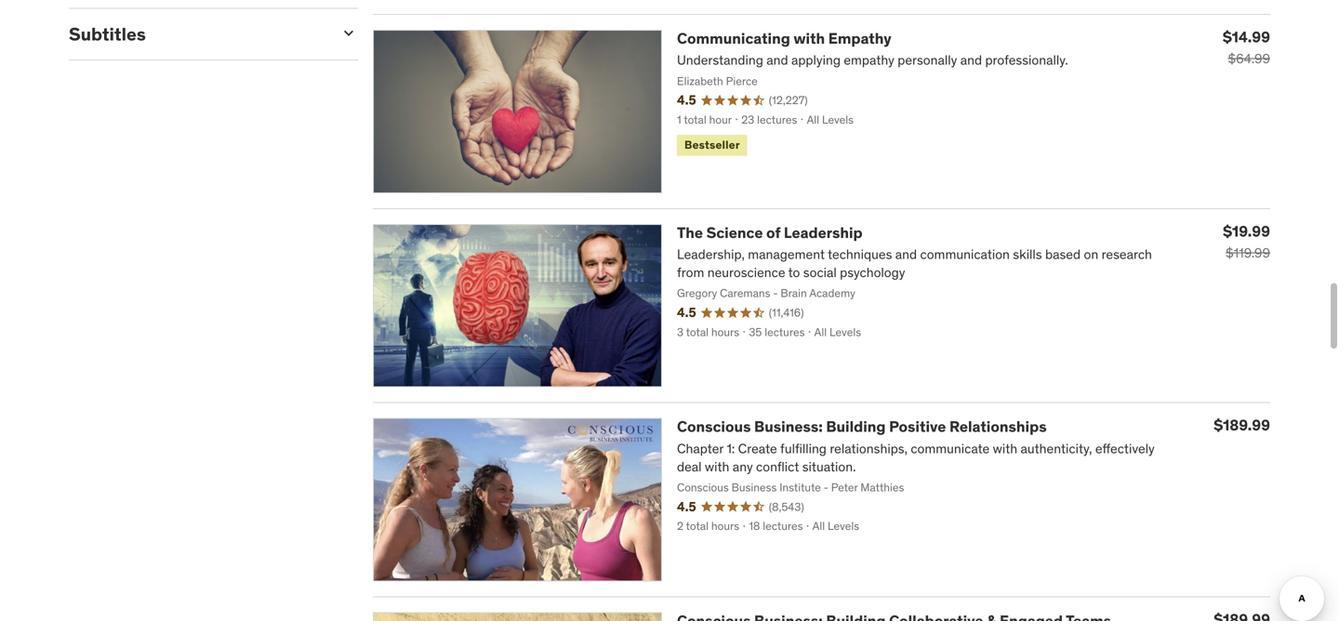 Task type: locate. For each thing, give the bounding box(es) containing it.
positive
[[889, 417, 946, 436]]

$19.99
[[1223, 222, 1271, 241]]

$119.99
[[1226, 244, 1271, 261]]

$14.99
[[1223, 27, 1271, 46]]

conscious
[[677, 417, 751, 436]]

science
[[707, 223, 763, 242]]

small image
[[340, 24, 358, 42]]

subtitles button
[[69, 23, 325, 45]]

$189.99
[[1214, 416, 1271, 435]]

relationships
[[950, 417, 1047, 436]]

$19.99 $119.99
[[1223, 222, 1271, 261]]

communicating with empathy link
[[677, 29, 892, 48]]

leadership
[[784, 223, 863, 242]]

communicating
[[677, 29, 791, 48]]

subtitles
[[69, 23, 146, 45]]

$14.99 $64.99
[[1223, 27, 1271, 67]]

communicating with empathy
[[677, 29, 892, 48]]



Task type: vqa. For each thing, say whether or not it's contained in the screenshot.
$14.99
yes



Task type: describe. For each thing, give the bounding box(es) containing it.
the
[[677, 223, 703, 242]]

$64.99
[[1228, 50, 1271, 67]]

business:
[[754, 417, 823, 436]]

conscious business: building positive relationships link
[[677, 417, 1047, 436]]

empathy
[[829, 29, 892, 48]]

conscious business: building positive relationships
[[677, 417, 1047, 436]]

the science of leadership link
[[677, 223, 863, 242]]

building
[[826, 417, 886, 436]]

the science of leadership
[[677, 223, 863, 242]]

of
[[767, 223, 781, 242]]

with
[[794, 29, 825, 48]]



